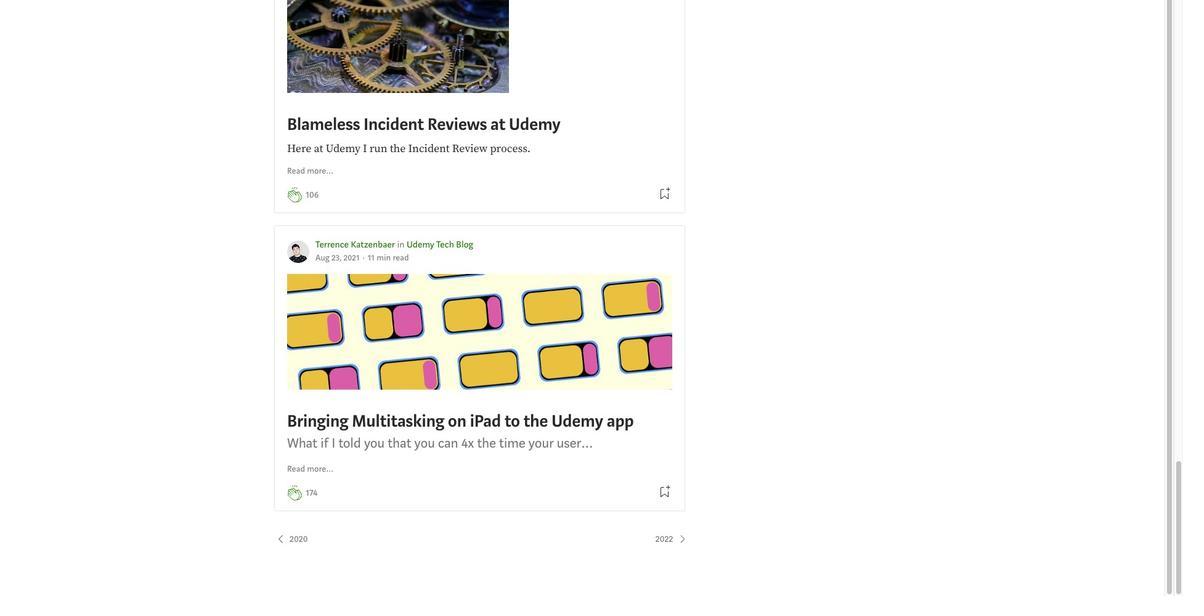 Task type: vqa. For each thing, say whether or not it's contained in the screenshot.
TERRENCE KATZENBAER link
yes



Task type: locate. For each thing, give the bounding box(es) containing it.
here
[[287, 142, 312, 156]]

that
[[388, 435, 411, 452]]

more… down the at
[[307, 166, 334, 177]]

udemy
[[326, 142, 361, 156], [407, 239, 435, 251]]

the right 4x
[[477, 435, 496, 452]]

i inside bringing multitasking on ipad to the udemy app what if i told you that you can 4x the time your user…
[[332, 435, 335, 452]]

blameless incident reviews at udemy
[[287, 114, 561, 136]]

run
[[370, 142, 388, 156]]

0 vertical spatial udemy
[[326, 142, 361, 156]]

1 vertical spatial more…
[[307, 464, 334, 475]]

at udemy
[[491, 114, 561, 136]]

the right to in the left of the page
[[524, 410, 548, 433]]

1 read more… from the top
[[287, 166, 334, 177]]

2020
[[290, 534, 308, 546]]

1 vertical spatial read more… link
[[287, 464, 334, 477]]

0 horizontal spatial you
[[364, 435, 385, 452]]

blameless
[[287, 114, 360, 136]]

1 read more… link from the top
[[287, 165, 334, 178]]

0 vertical spatial more…
[[307, 166, 334, 177]]

katzenbaer
[[351, 239, 395, 251]]

aug 23, 2021 link
[[316, 253, 360, 264]]

incident
[[364, 114, 424, 136], [408, 142, 450, 156]]

2 read more… from the top
[[287, 464, 334, 475]]

1 horizontal spatial udemy
[[407, 239, 435, 251]]

udemy right the in
[[407, 239, 435, 251]]

more…
[[307, 166, 334, 177], [307, 464, 334, 475]]

terrence katzenbaer in udemy tech blog
[[316, 239, 474, 251]]

i right if in the bottom left of the page
[[332, 435, 335, 452]]

i left run
[[363, 142, 367, 156]]

you right told
[[364, 435, 385, 452]]

read more… down the at
[[287, 166, 334, 177]]

0 vertical spatial i
[[363, 142, 367, 156]]

1 read from the top
[[287, 166, 305, 177]]

2 vertical spatial the
[[477, 435, 496, 452]]

you
[[364, 435, 385, 452], [414, 435, 435, 452]]

read more… up 174
[[287, 464, 334, 475]]

2020 link
[[274, 533, 308, 547]]

1 vertical spatial i
[[332, 435, 335, 452]]

read for second read more… "link"
[[287, 464, 305, 475]]

23,
[[332, 253, 342, 264]]

what
[[287, 435, 317, 452]]

0 horizontal spatial i
[[332, 435, 335, 452]]

read more… link
[[287, 165, 334, 178], [287, 464, 334, 477]]

2 read from the top
[[287, 464, 305, 475]]

terrence katzenbaer link
[[316, 239, 395, 251]]

the
[[390, 142, 406, 156], [524, 410, 548, 433], [477, 435, 496, 452]]

read more… link up 174
[[287, 464, 334, 477]]

2 read more… link from the top
[[287, 464, 334, 477]]

can
[[438, 435, 458, 452]]

1 horizontal spatial you
[[414, 435, 435, 452]]

read
[[287, 166, 305, 177], [287, 464, 305, 475]]

i
[[363, 142, 367, 156], [332, 435, 335, 452]]

read more…
[[287, 166, 334, 177], [287, 464, 334, 475]]

the for incident
[[390, 142, 406, 156]]

udemy right the at
[[326, 142, 361, 156]]

read more… link up 106
[[287, 165, 334, 178]]

0 vertical spatial read more…
[[287, 166, 334, 177]]

incident up here at udemy i run the incident review process.
[[364, 114, 424, 136]]

read down what
[[287, 464, 305, 475]]

2 horizontal spatial the
[[524, 410, 548, 433]]

incident down blameless incident reviews at udemy
[[408, 142, 450, 156]]

the right run
[[390, 142, 406, 156]]

0 vertical spatial the
[[390, 142, 406, 156]]

1 horizontal spatial i
[[363, 142, 367, 156]]

more… up 174
[[307, 464, 334, 475]]

aug
[[316, 253, 330, 264]]

0 vertical spatial read
[[287, 166, 305, 177]]

1 vertical spatial the
[[524, 410, 548, 433]]

time
[[499, 435, 526, 452]]

1 vertical spatial read
[[287, 464, 305, 475]]

0 horizontal spatial the
[[390, 142, 406, 156]]

you left can
[[414, 435, 435, 452]]

174 button
[[306, 487, 318, 501]]

read down here
[[287, 166, 305, 177]]

your user…
[[529, 435, 593, 452]]

1 vertical spatial read more…
[[287, 464, 334, 475]]

0 vertical spatial read more… link
[[287, 165, 334, 178]]

1 more… from the top
[[307, 166, 334, 177]]



Task type: describe. For each thing, give the bounding box(es) containing it.
multitasking
[[352, 410, 444, 433]]

2021
[[344, 253, 360, 264]]

read for 2nd read more… "link" from the bottom of the page
[[287, 166, 305, 177]]

aug 23, 2021
[[316, 253, 360, 264]]

to
[[505, 410, 520, 433]]

ipad
[[470, 410, 501, 433]]

at
[[314, 142, 323, 156]]

4x
[[461, 435, 474, 452]]

review
[[452, 142, 488, 156]]

a decorative header image with a repeating pattern of minimalistic ipad screens that depict a full screen app, an app in one-half split view, an app in two-thirds split view, and a slide over app on top of a full screen app. image
[[287, 274, 672, 390]]

2022 link
[[656, 533, 689, 547]]

0 horizontal spatial udemy
[[326, 142, 361, 156]]

the for udemy app
[[524, 410, 548, 433]]

reviews
[[428, 114, 487, 136]]

if
[[321, 435, 329, 452]]

go to the profile of terrence katzenbaer image
[[287, 241, 309, 263]]

1 vertical spatial udemy
[[407, 239, 435, 251]]

2 you from the left
[[414, 435, 435, 452]]

bringing multitasking on ipad to the udemy app what if i told you that you can 4x the time your user…
[[287, 410, 634, 452]]

process.
[[490, 142, 531, 156]]

174
[[306, 488, 318, 499]]

11 min read image
[[368, 253, 409, 264]]

106 button
[[306, 189, 319, 202]]

bringing
[[287, 410, 348, 433]]

terrence
[[316, 239, 349, 251]]

udemy app
[[552, 410, 634, 433]]

2022
[[656, 534, 674, 546]]

2 more… from the top
[[307, 464, 334, 475]]

1 you from the left
[[364, 435, 385, 452]]

1 horizontal spatial the
[[477, 435, 496, 452]]

1 vertical spatial incident
[[408, 142, 450, 156]]

here at udemy i run the incident review process.
[[287, 142, 531, 156]]

blog
[[456, 239, 474, 251]]

udemy tech blog link
[[407, 239, 474, 251]]

told
[[339, 435, 361, 452]]

on
[[448, 410, 466, 433]]

0 vertical spatial incident
[[364, 114, 424, 136]]

106
[[306, 189, 319, 201]]

tech
[[436, 239, 454, 251]]

in
[[397, 239, 405, 251]]



